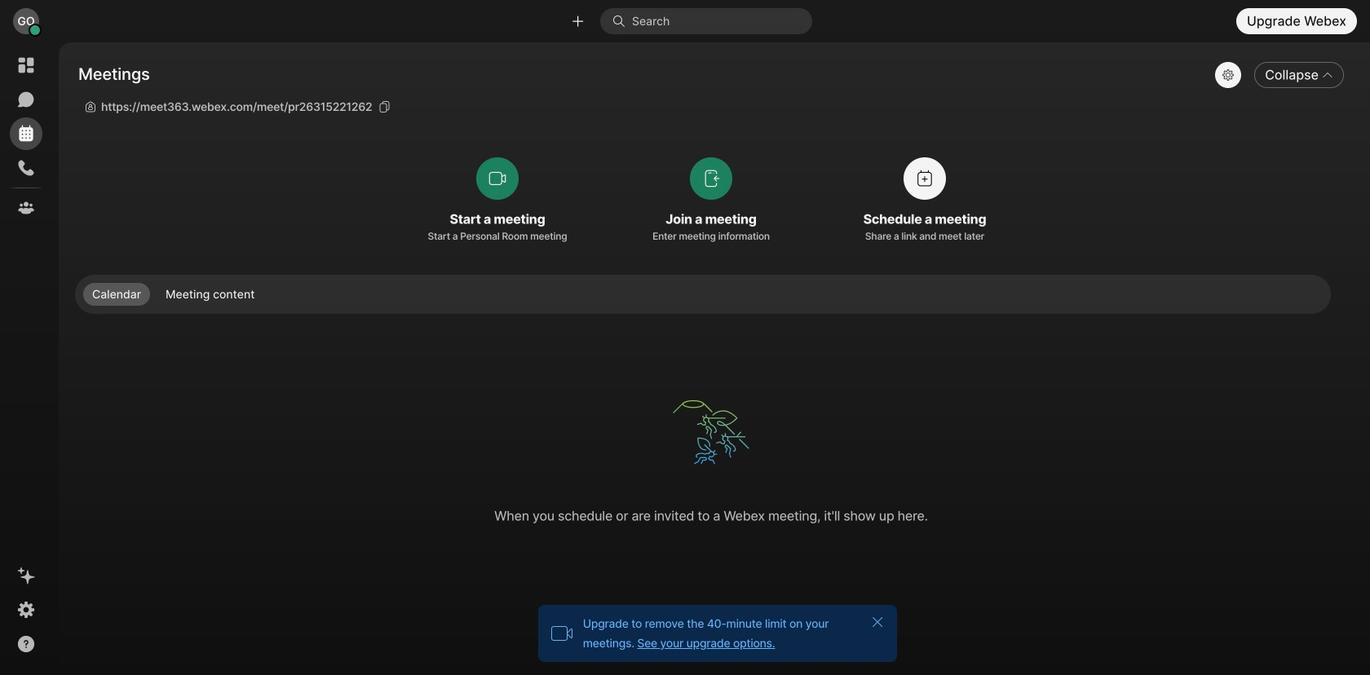 Task type: vqa. For each thing, say whether or not it's contained in the screenshot.
Notifications "tab"
no



Task type: locate. For each thing, give the bounding box(es) containing it.
navigation
[[0, 42, 52, 675]]



Task type: describe. For each thing, give the bounding box(es) containing it.
camera_28 image
[[550, 622, 573, 645]]

cancel_16 image
[[871, 616, 884, 629]]

webex tab list
[[10, 49, 42, 224]]



